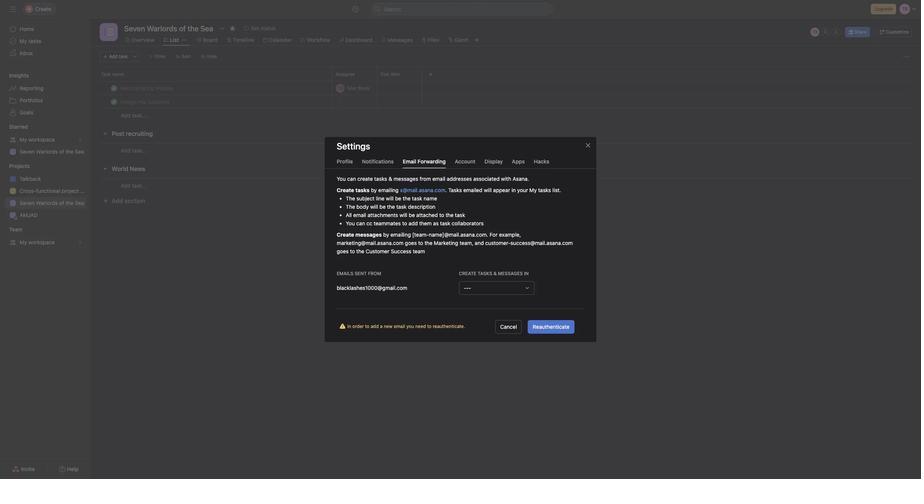 Task type: vqa. For each thing, say whether or not it's contained in the screenshot.
revision cell's Mark complete checkbox
no



Task type: describe. For each thing, give the bounding box(es) containing it.
starred
[[9, 123, 28, 130]]

my workspace for the my workspace link inside the teams element
[[20, 239, 55, 245]]

appear
[[493, 187, 510, 193]]

my tasks
[[20, 38, 41, 44]]

the up attachments
[[387, 204, 395, 210]]

account button
[[455, 158, 476, 168]]

of for "seven warlords of the sea" link in projects element
[[59, 200, 64, 206]]

with
[[501, 176, 511, 182]]

reporting link
[[5, 82, 86, 94]]

due
[[381, 71, 389, 77]]

of for "seven warlords of the sea" link within the starred element
[[59, 148, 64, 155]]

customer
[[366, 248, 390, 255]]

add task… inside header untitled section tree grid
[[121, 112, 146, 119]]

2 - from the left
[[466, 285, 469, 291]]

0 vertical spatial messages
[[394, 176, 418, 182]]

1 add task… row from the top
[[91, 108, 921, 122]]

notifications
[[362, 158, 394, 165]]

home
[[20, 26, 34, 32]]

cross-functional project plan
[[20, 188, 91, 194]]

0 horizontal spatial name
[[112, 71, 124, 77]]

cross-functional project plan link
[[5, 185, 91, 197]]

task right the as
[[440, 220, 450, 227]]

by emailing [team-name]@mail.asana.com. for example, marketing@mail.asana.com goes to the marketing team, and customer-success@mail.asana.com goes to the customer success team
[[337, 231, 573, 255]]

recruiting top pirates cell
[[91, 81, 333, 95]]

post
[[112, 130, 124, 137]]

overview
[[131, 37, 155, 43]]

marketing
[[434, 240, 458, 246]]

order
[[353, 324, 364, 329]]

task… for recruiting
[[132, 147, 146, 154]]

completed image
[[110, 97, 119, 106]]

apps button
[[512, 158, 525, 168]]

workflow
[[307, 37, 330, 43]]

due date
[[381, 71, 400, 77]]

team,
[[460, 240, 474, 246]]

my inside teams element
[[20, 239, 27, 245]]

seven warlords of the sea link inside projects element
[[5, 197, 86, 209]]

messages
[[388, 37, 413, 43]]

forwarding
[[418, 158, 446, 165]]

world news
[[112, 165, 145, 172]]

my workspace link inside starred element
[[5, 134, 86, 146]]

talkback
[[20, 176, 41, 182]]

files link
[[422, 36, 440, 44]]

add section button
[[100, 194, 148, 208]]

0 vertical spatial you
[[337, 176, 346, 182]]

---
[[464, 285, 471, 291]]

portfolios
[[20, 97, 43, 103]]

the up collaborators
[[446, 212, 454, 218]]

you
[[407, 324, 414, 329]]

goals link
[[5, 106, 86, 119]]

0 vertical spatial can
[[347, 176, 356, 182]]

emailing inside by emailing [team-name]@mail.asana.com. for example, marketing@mail.asana.com goes to the marketing team, and customer-success@mail.asana.com goes to the customer success team
[[391, 231, 411, 238]]

starred element
[[0, 120, 91, 159]]

profile
[[337, 158, 353, 165]]

goals
[[20, 109, 33, 116]]

team
[[9, 226, 23, 233]]

add task… button inside header untitled section tree grid
[[121, 111, 146, 120]]

plan
[[80, 188, 91, 194]]

warlords for "seven warlords of the sea" link in projects element
[[36, 200, 58, 206]]

attached
[[416, 212, 438, 218]]

line
[[376, 195, 385, 202]]

messages link
[[382, 36, 413, 44]]

to right teammates
[[402, 220, 407, 227]]

collaborators
[[452, 220, 484, 227]]

upgrade button
[[871, 4, 896, 14]]

you inside create tasks by emailing x@mail.asana.com . tasks emailed will appear in your my tasks list. the subject line will be the task name the body will be the task description all email attachments will be attached to the task you can cc teammates to add them as task collaborators
[[346, 220, 355, 227]]

gantt link
[[449, 36, 469, 44]]

email forwarding
[[403, 158, 446, 165]]

tasks for create
[[478, 271, 492, 276]]

email forwarding button
[[403, 158, 446, 168]]

1 horizontal spatial be
[[395, 195, 401, 202]]

to down create messages on the left top
[[350, 248, 355, 255]]

task up description
[[412, 195, 422, 202]]

3 - from the left
[[469, 285, 471, 291]]

completed image
[[110, 84, 119, 93]]

to right attached
[[439, 212, 444, 218]]

0 horizontal spatial create
[[358, 176, 373, 182]]

functional
[[36, 188, 60, 194]]

add task… button for news
[[121, 181, 146, 190]]

list.
[[553, 187, 561, 193]]

files
[[428, 37, 440, 43]]

the down marketing@mail.asana.com
[[356, 248, 364, 255]]

in inside create tasks by emailing x@mail.asana.com . tasks emailed will appear in your my tasks list. the subject line will be the task name the body will be the task description all email attachments will be attached to the task you can cc teammates to add them as task collaborators
[[512, 187, 516, 193]]

workspace inside starred element
[[28, 136, 55, 143]]

to right need
[[427, 324, 432, 329]]

add task button
[[100, 51, 131, 62]]

body
[[357, 204, 369, 210]]

assign hq locations cell
[[91, 95, 333, 109]]

overview link
[[125, 36, 155, 44]]

seven for "seven warlords of the sea" link within the starred element
[[20, 148, 35, 155]]

Assign HQ locations text field
[[119, 98, 172, 106]]

[team-
[[412, 231, 429, 238]]

collapse task list for this section image
[[102, 166, 108, 172]]

board link
[[197, 36, 218, 44]]

add for news add task… "button"
[[121, 182, 131, 189]]

seven for "seven warlords of the sea" link in projects element
[[20, 200, 35, 206]]

dashboard
[[345, 37, 373, 43]]

header untitled section tree grid
[[91, 81, 921, 122]]

my workspace link inside teams element
[[5, 236, 86, 248]]

create messages
[[337, 231, 382, 238]]

Recruiting top Pirates text field
[[119, 84, 175, 92]]

reauthenticate.
[[433, 324, 465, 329]]

the up description
[[403, 195, 411, 202]]

1 - from the left
[[464, 285, 466, 291]]

add task… row for world news
[[91, 178, 921, 193]]

apps
[[512, 158, 525, 165]]

reporting
[[20, 85, 43, 91]]

marketing@mail.asana.com
[[337, 240, 404, 246]]

inbox
[[20, 50, 33, 56]]

add inside create tasks by emailing x@mail.asana.com . tasks emailed will appear in your my tasks list. the subject line will be the task name the body will be the task description all email attachments will be attached to the task you can cc teammates to add them as task collaborators
[[409, 220, 418, 227]]

the inside starred element
[[66, 148, 73, 155]]

home link
[[5, 23, 86, 35]]

add task… for news
[[121, 182, 146, 189]]

invite button
[[7, 463, 40, 476]]

in order to add a new email you need to reauthenticate.
[[347, 324, 465, 329]]

tasks down notifications button
[[374, 176, 387, 182]]

display
[[485, 158, 503, 165]]

tasks left the list.
[[538, 187, 551, 193]]

board
[[203, 37, 218, 43]]

x@mail.asana.com link
[[400, 187, 445, 193]]

add inside button
[[112, 197, 123, 204]]

--- button
[[459, 281, 535, 295]]

recruiting
[[126, 130, 153, 137]]

remove from starred image
[[230, 25, 236, 31]]

share button
[[845, 27, 871, 37]]

the down "[team-"
[[425, 240, 433, 246]]

can inside create tasks by emailing x@mail.asana.com . tasks emailed will appear in your my tasks list. the subject line will be the task name the body will be the task description all email attachments will be attached to the task you can cc teammates to add them as task collaborators
[[356, 220, 365, 227]]

list link
[[164, 36, 179, 44]]

amjad link
[[5, 209, 86, 221]]

to down "[team-"
[[418, 240, 423, 246]]

create for create messages
[[337, 231, 354, 238]]

team button
[[0, 226, 23, 233]]

seven warlords of the sea link inside starred element
[[5, 146, 86, 158]]

row containing task name
[[91, 67, 921, 81]]



Task type: locate. For each thing, give the bounding box(es) containing it.
1 vertical spatial create
[[459, 271, 477, 276]]

create
[[358, 176, 373, 182], [459, 271, 477, 276]]

1 sea from the top
[[75, 148, 84, 155]]

1 vertical spatial seven warlords of the sea
[[20, 200, 84, 206]]

add for recruiting's add task… "button"
[[121, 147, 131, 154]]

workflow link
[[301, 36, 330, 44]]

share
[[855, 29, 867, 35]]

3 task… from the top
[[132, 182, 146, 189]]

display button
[[485, 158, 503, 168]]

2 add task… row from the top
[[91, 143, 921, 157]]

row
[[91, 67, 921, 81], [100, 81, 912, 82], [91, 81, 921, 95], [91, 95, 921, 109]]

add down post recruiting
[[121, 147, 131, 154]]

1 my workspace from the top
[[20, 136, 55, 143]]

new
[[384, 324, 393, 329]]

messages up marketing@mail.asana.com
[[356, 231, 382, 238]]

workspace down "amjad" link
[[28, 239, 55, 245]]

1 create from the top
[[337, 187, 354, 193]]

2 my workspace from the top
[[20, 239, 55, 245]]

my workspace link down "amjad" link
[[5, 236, 86, 248]]

them
[[419, 220, 432, 227]]

email left you
[[394, 324, 405, 329]]

2 the from the top
[[346, 204, 355, 210]]

1 vertical spatial seven
[[20, 200, 35, 206]]

1 horizontal spatial in
[[524, 271, 529, 276]]

0 vertical spatial add
[[409, 220, 418, 227]]

tasks down home
[[28, 38, 41, 44]]

tb button
[[811, 28, 820, 37]]

add task… button down post recruiting
[[121, 146, 146, 155]]

0 vertical spatial tb
[[812, 29, 818, 35]]

dashboard link
[[339, 36, 373, 44]]

1 vertical spatial in
[[524, 271, 529, 276]]

task left description
[[397, 204, 407, 210]]

will down line on the left top of page
[[370, 204, 378, 210]]

task… for news
[[132, 182, 146, 189]]

name inside create tasks by emailing x@mail.asana.com . tasks emailed will appear in your my tasks list. the subject line will be the task name the body will be the task description all email attachments will be attached to the task you can cc teammates to add them as task collaborators
[[424, 195, 437, 202]]

tb
[[812, 29, 818, 35], [337, 85, 343, 91]]

1 vertical spatial be
[[380, 204, 386, 210]]

from
[[420, 176, 431, 182], [368, 271, 381, 276]]

3 add task… from the top
[[121, 182, 146, 189]]

1 the from the top
[[346, 195, 355, 202]]

my workspace link down goals link
[[5, 134, 86, 146]]

1 horizontal spatial create
[[459, 271, 477, 276]]

by up line on the left top of page
[[371, 187, 377, 193]]

seven warlords of the sea up talkback link
[[20, 148, 84, 155]]

0 vertical spatial add task… row
[[91, 108, 921, 122]]

1 vertical spatial add task… row
[[91, 143, 921, 157]]

sea for "seven warlords of the sea" link in projects element
[[75, 200, 84, 206]]

reauthenticate button
[[528, 320, 575, 334]]

of inside projects element
[[59, 200, 64, 206]]

0 vertical spatial create
[[337, 187, 354, 193]]

completed checkbox down completed image
[[110, 97, 119, 106]]

2 create from the top
[[337, 231, 354, 238]]

my down starred
[[20, 136, 27, 143]]

0 vertical spatial emailing
[[378, 187, 399, 193]]

0 vertical spatial add task… button
[[121, 111, 146, 120]]

add section
[[112, 197, 145, 204]]

notifications button
[[362, 158, 394, 168]]

2 workspace from the top
[[28, 239, 55, 245]]

seven warlords of the sea link down functional
[[5, 197, 86, 209]]

tasks for my
[[28, 38, 41, 44]]

1 workspace from the top
[[28, 136, 55, 143]]

add task… button
[[121, 111, 146, 120], [121, 146, 146, 155], [121, 181, 146, 190]]

sea
[[75, 148, 84, 155], [75, 200, 84, 206]]

1 vertical spatial can
[[356, 220, 365, 227]]

to right order
[[365, 324, 370, 329]]

will up teammates
[[400, 212, 407, 218]]

0 vertical spatial seven warlords of the sea
[[20, 148, 84, 155]]

0 vertical spatial completed checkbox
[[110, 84, 119, 93]]

0 horizontal spatial &
[[389, 176, 392, 182]]

1 vertical spatial task…
[[132, 147, 146, 154]]

teams element
[[0, 223, 91, 250]]

global element
[[0, 19, 91, 64]]

1 vertical spatial seven warlords of the sea link
[[5, 197, 86, 209]]

the inside projects element
[[66, 200, 73, 206]]

my down 'team'
[[20, 239, 27, 245]]

be down description
[[409, 212, 415, 218]]

my workspace inside teams element
[[20, 239, 55, 245]]

0 horizontal spatial from
[[368, 271, 381, 276]]

gantt
[[455, 37, 469, 43]]

add task… down assign hq locations text box
[[121, 112, 146, 119]]

0 vertical spatial seven
[[20, 148, 35, 155]]

0 vertical spatial by
[[371, 187, 377, 193]]

0 vertical spatial of
[[59, 148, 64, 155]]

add up post recruiting
[[121, 112, 131, 119]]

1 add task… from the top
[[121, 112, 146, 119]]

1 vertical spatial &
[[494, 271, 497, 276]]

create up subject on the left
[[358, 176, 373, 182]]

my workspace down starred
[[20, 136, 55, 143]]

Completed checkbox
[[110, 84, 119, 93], [110, 97, 119, 106]]

name down the x@mail.asana.com link
[[424, 195, 437, 202]]

be right line on the left top of page
[[395, 195, 401, 202]]

cross-
[[20, 188, 36, 194]]

1 vertical spatial messages
[[356, 231, 382, 238]]

create down all
[[337, 231, 354, 238]]

the up all
[[346, 204, 355, 210]]

for
[[490, 231, 498, 238]]

blacklashes1000@gmail.com
[[337, 285, 407, 291]]

can left cc
[[356, 220, 365, 227]]

0 horizontal spatial in
[[512, 187, 516, 193]]

warlords inside starred element
[[36, 148, 58, 155]]

1 task… from the top
[[132, 112, 146, 119]]

the up talkback link
[[66, 148, 73, 155]]

add inside button
[[109, 54, 118, 59]]

from up x@mail.asana.com
[[420, 176, 431, 182]]

seven warlords of the sea down cross-functional project plan
[[20, 200, 84, 206]]

goes up emails
[[337, 248, 349, 255]]

sea for "seven warlords of the sea" link within the starred element
[[75, 148, 84, 155]]

add task… row for post recruiting
[[91, 143, 921, 157]]

my workspace down 'team'
[[20, 239, 55, 245]]

section
[[125, 197, 145, 204]]

1 of from the top
[[59, 148, 64, 155]]

insights button
[[0, 72, 29, 79]]

create for create tasks by emailing x@mail.asana.com . tasks emailed will appear in your my tasks list. the subject line will be the task name the body will be the task description all email attachments will be attached to the task you can cc teammates to add them as task collaborators
[[337, 187, 354, 193]]

create
[[337, 187, 354, 193], [337, 231, 354, 238]]

1 vertical spatial add task…
[[121, 147, 146, 154]]

x@mail.asana.com
[[400, 187, 445, 193]]

the left subject on the left
[[346, 195, 355, 202]]

my inside starred element
[[20, 136, 27, 143]]

1 horizontal spatial &
[[494, 271, 497, 276]]

2 seven from the top
[[20, 200, 35, 206]]

emailing up success
[[391, 231, 411, 238]]

world
[[112, 165, 128, 172]]

be up attachments
[[380, 204, 386, 210]]

will right line on the left top of page
[[386, 195, 394, 202]]

1 vertical spatial warlords
[[36, 200, 58, 206]]

tasks for create
[[356, 187, 370, 193]]

1 my workspace link from the top
[[5, 134, 86, 146]]

from right sent
[[368, 271, 381, 276]]

task inside button
[[119, 54, 128, 59]]

1 vertical spatial of
[[59, 200, 64, 206]]

emailing inside create tasks by emailing x@mail.asana.com . tasks emailed will appear in your my tasks list. the subject line will be the task name the body will be the task description all email attachments will be attached to the task you can cc teammates to add them as task collaborators
[[378, 187, 399, 193]]

0 horizontal spatial tb
[[337, 85, 343, 91]]

2 add task… from the top
[[121, 147, 146, 154]]

my workspace
[[20, 136, 55, 143], [20, 239, 55, 245]]

add left section
[[112, 197, 123, 204]]

2 my workspace link from the top
[[5, 236, 86, 248]]

1 add task… button from the top
[[121, 111, 146, 120]]

1 horizontal spatial name
[[424, 195, 437, 202]]

you down profile button
[[337, 176, 346, 182]]

sea inside starred element
[[75, 148, 84, 155]]

1 vertical spatial you
[[346, 220, 355, 227]]

warlords for "seven warlords of the sea" link within the starred element
[[36, 148, 58, 155]]

profile button
[[337, 158, 353, 168]]

will down associated
[[484, 187, 492, 193]]

tasks inside 'global' element
[[28, 38, 41, 44]]

tb inside tb button
[[812, 29, 818, 35]]

seven warlords of the sea for "seven warlords of the sea" link within the starred element
[[20, 148, 84, 155]]

task… inside header untitled section tree grid
[[132, 112, 146, 119]]

None text field
[[122, 22, 215, 35]]

warlords inside projects element
[[36, 200, 58, 206]]

0 vertical spatial in
[[512, 187, 516, 193]]

1 vertical spatial goes
[[337, 248, 349, 255]]

name
[[112, 71, 124, 77], [424, 195, 437, 202]]

2 sea from the top
[[75, 200, 84, 206]]

2 vertical spatial be
[[409, 212, 415, 218]]

of up talkback link
[[59, 148, 64, 155]]

list image
[[104, 28, 113, 37]]

0 vertical spatial warlords
[[36, 148, 58, 155]]

sea inside projects element
[[75, 200, 84, 206]]

my workspace for the my workspace link within starred element
[[20, 136, 55, 143]]

seven warlords of the sea for "seven warlords of the sea" link in projects element
[[20, 200, 84, 206]]

workspace
[[28, 136, 55, 143], [28, 239, 55, 245]]

completed checkbox up completed icon
[[110, 84, 119, 93]]

add task… for recruiting
[[121, 147, 146, 154]]

timeline link
[[227, 36, 254, 44]]

as
[[433, 220, 439, 227]]

teammates
[[374, 220, 401, 227]]

by inside create tasks by emailing x@mail.asana.com . tasks emailed will appear in your my tasks list. the subject line will be the task name the body will be the task description all email attachments will be attached to the task you can cc teammates to add them as task collaborators
[[371, 187, 377, 193]]

add inside header untitled section tree grid
[[121, 112, 131, 119]]

the down project
[[66, 200, 73, 206]]

email up the .
[[433, 176, 445, 182]]

add
[[109, 54, 118, 59], [121, 112, 131, 119], [121, 147, 131, 154], [121, 182, 131, 189], [112, 197, 123, 204]]

close image
[[585, 142, 591, 148]]

2 horizontal spatial be
[[409, 212, 415, 218]]

1 vertical spatial add task… button
[[121, 146, 146, 155]]

2 vertical spatial email
[[394, 324, 405, 329]]

0 vertical spatial task…
[[132, 112, 146, 119]]

0 vertical spatial goes
[[405, 240, 417, 246]]

2 vertical spatial add task… row
[[91, 178, 921, 193]]

1 vertical spatial the
[[346, 204, 355, 210]]

email
[[433, 176, 445, 182], [353, 212, 366, 218], [394, 324, 405, 329]]

2 vertical spatial messages
[[498, 271, 523, 276]]

by inside by emailing [team-name]@mail.asana.com. for example, marketing@mail.asana.com goes to the marketing team, and customer-success@mail.asana.com goes to the customer success team
[[383, 231, 389, 238]]

success
[[391, 248, 412, 255]]

2 of from the top
[[59, 200, 64, 206]]

2 completed checkbox from the top
[[110, 97, 119, 106]]

task… down recruiting
[[132, 147, 146, 154]]

0 horizontal spatial goes
[[337, 248, 349, 255]]

add task… row
[[91, 108, 921, 122], [91, 143, 921, 157], [91, 178, 921, 193]]

warlords down cross-functional project plan link on the top of the page
[[36, 200, 58, 206]]

add task… up section
[[121, 182, 146, 189]]

create tasks by emailing x@mail.asana.com . tasks emailed will appear in your my tasks list. the subject line will be the task name the body will be the task description all email attachments will be attached to the task you can cc teammates to add them as task collaborators
[[337, 187, 561, 227]]

my inside create tasks by emailing x@mail.asana.com . tasks emailed will appear in your my tasks list. the subject line will be the task name the body will be the task description all email attachments will be attached to the task you can cc teammates to add them as task collaborators
[[530, 187, 537, 193]]

create up all
[[337, 187, 354, 193]]

completed checkbox for the recruiting top pirates text box
[[110, 84, 119, 93]]

1 vertical spatial by
[[383, 231, 389, 238]]

talkback link
[[5, 173, 86, 185]]

seven
[[20, 148, 35, 155], [20, 200, 35, 206]]

0 vertical spatial name
[[112, 71, 124, 77]]

portfolios link
[[5, 94, 86, 106]]

in left your
[[512, 187, 516, 193]]

can
[[347, 176, 356, 182], [356, 220, 365, 227]]

add task… button up section
[[121, 181, 146, 190]]

1 horizontal spatial messages
[[394, 176, 418, 182]]

1 horizontal spatial from
[[420, 176, 431, 182]]

0 horizontal spatial messages
[[356, 231, 382, 238]]

post recruiting
[[112, 130, 153, 137]]

add up add section button
[[121, 182, 131, 189]]

2 seven warlords of the sea from the top
[[20, 200, 84, 206]]

hide sidebar image
[[10, 6, 16, 12]]

add for add task… "button" within header untitled section tree grid
[[121, 112, 131, 119]]

name]@mail.asana.com.
[[429, 231, 488, 238]]

create tasks & messages in
[[459, 271, 529, 276]]

0 horizontal spatial be
[[380, 204, 386, 210]]

1 horizontal spatial add
[[409, 220, 418, 227]]

add left a
[[371, 324, 379, 329]]

0 vertical spatial my workspace
[[20, 136, 55, 143]]

0 vertical spatial add task…
[[121, 112, 146, 119]]

1 vertical spatial my workspace link
[[5, 236, 86, 248]]

seven warlords of the sea link up talkback link
[[5, 146, 86, 158]]

project
[[62, 188, 79, 194]]

2 vertical spatial add task…
[[121, 182, 146, 189]]

add left them
[[409, 220, 418, 227]]

my inside my tasks link
[[20, 38, 27, 44]]

completed checkbox inside recruiting top pirates 'cell'
[[110, 84, 119, 93]]

workspace down goals link
[[28, 136, 55, 143]]

description
[[408, 204, 436, 210]]

3 add task… button from the top
[[121, 181, 146, 190]]

you down all
[[346, 220, 355, 227]]

1 horizontal spatial email
[[394, 324, 405, 329]]

2 task… from the top
[[132, 147, 146, 154]]

0 vertical spatial create
[[358, 176, 373, 182]]

tb inside header untitled section tree grid
[[337, 85, 343, 91]]

1 vertical spatial name
[[424, 195, 437, 202]]

0 horizontal spatial add
[[371, 324, 379, 329]]

my right your
[[530, 187, 537, 193]]

tasks up subject on the left
[[356, 187, 370, 193]]

task up collaborators
[[455, 212, 465, 218]]

0 vertical spatial from
[[420, 176, 431, 182]]

create inside create tasks by emailing x@mail.asana.com . tasks emailed will appear in your my tasks list. the subject line will be the task name the body will be the task description all email attachments will be attached to the task you can cc teammates to add them as task collaborators
[[337, 187, 354, 193]]

seven inside projects element
[[20, 200, 35, 206]]

task… up section
[[132, 182, 146, 189]]

my workspace inside starred element
[[20, 136, 55, 143]]

1 vertical spatial from
[[368, 271, 381, 276]]

add task… button down assign hq locations text box
[[121, 111, 146, 120]]

invite
[[21, 466, 35, 472]]

tyler black
[[346, 85, 370, 91]]

1 horizontal spatial tb
[[812, 29, 818, 35]]

2 add task… button from the top
[[121, 146, 146, 155]]

projects button
[[0, 162, 30, 170]]

0 vertical spatial &
[[389, 176, 392, 182]]

2 vertical spatial task…
[[132, 182, 146, 189]]

seven down cross-
[[20, 200, 35, 206]]

email inside create tasks by emailing x@mail.asana.com . tasks emailed will appear in your my tasks list. the subject line will be the task name the body will be the task description all email attachments will be attached to the task you can cc teammates to add them as task collaborators
[[353, 212, 366, 218]]

add task… button for recruiting
[[121, 146, 146, 155]]

insights element
[[0, 69, 91, 120]]

create up ---
[[459, 271, 477, 276]]

seven warlords of the sea inside projects element
[[20, 200, 84, 206]]

of down cross-functional project plan
[[59, 200, 64, 206]]

completed checkbox inside assign hq locations cell
[[110, 97, 119, 106]]

1 horizontal spatial by
[[383, 231, 389, 238]]

0 horizontal spatial email
[[353, 212, 366, 218]]

1 vertical spatial email
[[353, 212, 366, 218]]

you can create tasks & messages from email addresses associated with asana.
[[337, 176, 529, 182]]

assignee
[[336, 71, 355, 77]]

hacks
[[534, 158, 550, 165]]

1 vertical spatial emailing
[[391, 231, 411, 238]]

0 vertical spatial workspace
[[28, 136, 55, 143]]

task… down assign hq locations text box
[[132, 112, 146, 119]]

1 vertical spatial tb
[[337, 85, 343, 91]]

need
[[415, 324, 426, 329]]

0 vertical spatial seven warlords of the sea link
[[5, 146, 86, 158]]

inbox link
[[5, 47, 86, 59]]

by
[[371, 187, 377, 193], [383, 231, 389, 238]]

2 horizontal spatial email
[[433, 176, 445, 182]]

2 vertical spatial add task… button
[[121, 181, 146, 190]]

1 horizontal spatial goes
[[405, 240, 417, 246]]

messages
[[394, 176, 418, 182], [356, 231, 382, 238], [498, 271, 523, 276]]

in up --- dropdown button
[[524, 271, 529, 276]]

amjad
[[20, 212, 38, 218]]

task
[[101, 71, 111, 77]]

0 vertical spatial the
[[346, 195, 355, 202]]

can down profile button
[[347, 176, 356, 182]]

& up --- dropdown button
[[494, 271, 497, 276]]

attachments
[[368, 212, 398, 218]]

tasks up --- dropdown button
[[478, 271, 492, 276]]

collapse task list for this section image
[[102, 131, 108, 137]]

add up task name
[[109, 54, 118, 59]]

timeline
[[233, 37, 254, 43]]

1 vertical spatial completed checkbox
[[110, 97, 119, 106]]

.
[[445, 187, 447, 193]]

messages up --- dropdown button
[[498, 271, 523, 276]]

1 seven warlords of the sea link from the top
[[5, 146, 86, 158]]

seven warlords of the sea inside starred element
[[20, 148, 84, 155]]

emailing up line on the left top of page
[[378, 187, 399, 193]]

success@mail.asana.com
[[511, 240, 573, 246]]

messages down "email"
[[394, 176, 418, 182]]

will
[[484, 187, 492, 193], [386, 195, 394, 202], [370, 204, 378, 210], [400, 212, 407, 218]]

news
[[130, 165, 145, 172]]

by down teammates
[[383, 231, 389, 238]]

seven up the projects
[[20, 148, 35, 155]]

reauthenticate
[[533, 324, 570, 330]]

1 vertical spatial create
[[337, 231, 354, 238]]

add task… down post recruiting
[[121, 147, 146, 154]]

0 vertical spatial email
[[433, 176, 445, 182]]

1 seven from the top
[[20, 148, 35, 155]]

emailed
[[464, 187, 483, 193]]

warlords up talkback link
[[36, 148, 58, 155]]

emails
[[337, 271, 354, 276]]

projects element
[[0, 159, 91, 223]]

list
[[170, 37, 179, 43]]

1 vertical spatial add
[[371, 324, 379, 329]]

1 vertical spatial sea
[[75, 200, 84, 206]]

0 horizontal spatial by
[[371, 187, 377, 193]]

of inside starred element
[[59, 148, 64, 155]]

0 vertical spatial be
[[395, 195, 401, 202]]

cc
[[367, 220, 372, 227]]

subject
[[357, 195, 375, 202]]

3 add task… row from the top
[[91, 178, 921, 193]]

1 warlords from the top
[[36, 148, 58, 155]]

email
[[403, 158, 416, 165]]

goes up team
[[405, 240, 417, 246]]

email down body at the left of page
[[353, 212, 366, 218]]

& down notifications button
[[389, 176, 392, 182]]

seven inside starred element
[[20, 148, 35, 155]]

all
[[346, 212, 352, 218]]

0 vertical spatial sea
[[75, 148, 84, 155]]

workspace inside teams element
[[28, 239, 55, 245]]

customer-
[[485, 240, 511, 246]]

completed checkbox for assign hq locations text box
[[110, 97, 119, 106]]

name right task
[[112, 71, 124, 77]]

2 seven warlords of the sea link from the top
[[5, 197, 86, 209]]

tasks
[[448, 187, 462, 193]]

cancel button
[[495, 320, 522, 334]]

row containing tb
[[91, 81, 921, 95]]

projects
[[9, 163, 30, 169]]

post recruiting button
[[112, 127, 153, 140]]

addresses
[[447, 176, 472, 182]]

1 vertical spatial my workspace
[[20, 239, 55, 245]]

2 horizontal spatial messages
[[498, 271, 523, 276]]

my up inbox
[[20, 38, 27, 44]]

1 seven warlords of the sea from the top
[[20, 148, 84, 155]]

task up task name
[[119, 54, 128, 59]]

associated
[[473, 176, 500, 182]]

1 completed checkbox from the top
[[110, 84, 119, 93]]

of
[[59, 148, 64, 155], [59, 200, 64, 206]]

0 vertical spatial my workspace link
[[5, 134, 86, 146]]

2 warlords from the top
[[36, 200, 58, 206]]

1 vertical spatial workspace
[[28, 239, 55, 245]]



